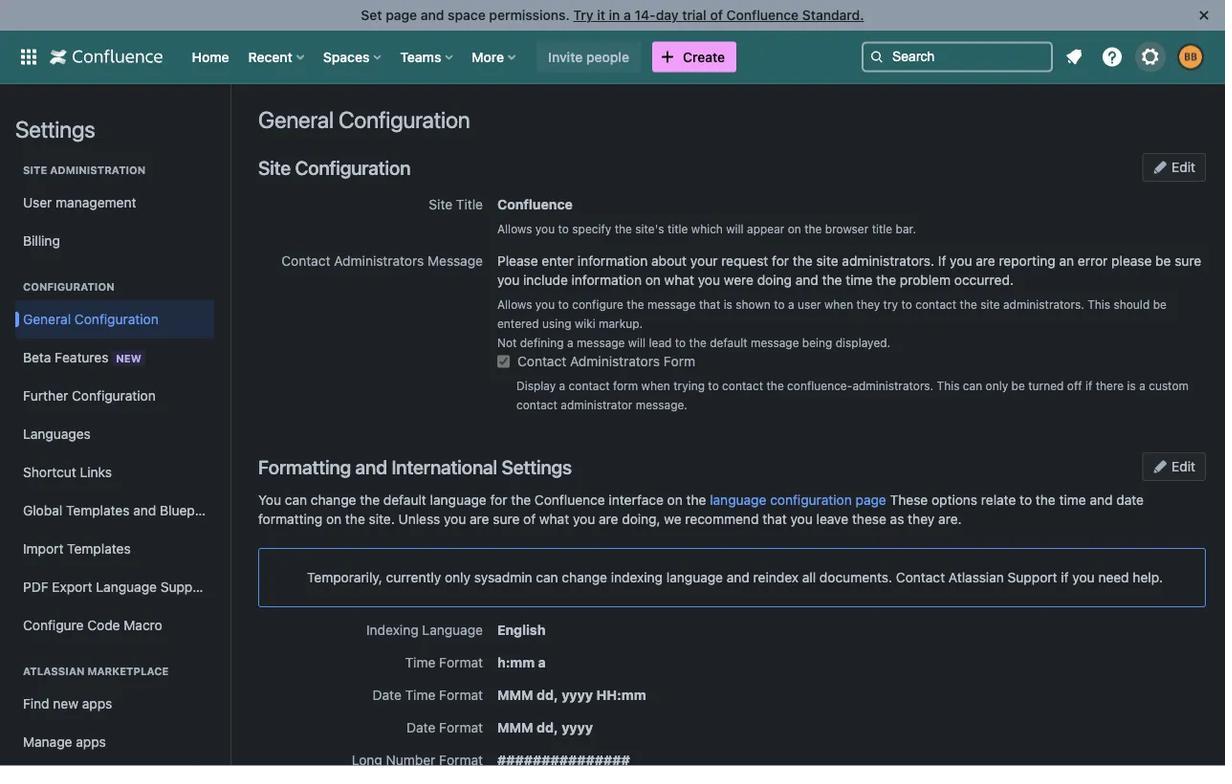 Task type: locate. For each thing, give the bounding box(es) containing it.
confluence up the please
[[498, 197, 573, 212]]

1 horizontal spatial site
[[258, 156, 291, 178]]

on
[[788, 222, 802, 235], [646, 272, 661, 288], [667, 492, 683, 508], [326, 511, 342, 527]]

are
[[976, 253, 996, 269], [470, 511, 489, 527], [599, 511, 619, 527]]

default down shown
[[710, 336, 748, 349]]

for
[[772, 253, 789, 269], [490, 492, 508, 508]]

can up formatting
[[285, 492, 307, 508]]

browser
[[825, 222, 869, 235]]

user management link
[[15, 184, 214, 222]]

1 allows from the top
[[498, 222, 532, 235]]

default
[[710, 336, 748, 349], [384, 492, 427, 508]]

0 vertical spatial default
[[710, 336, 748, 349]]

change down formatting
[[311, 492, 356, 508]]

1 horizontal spatial what
[[665, 272, 695, 288]]

2 horizontal spatial site
[[429, 197, 453, 212]]

dd, for mmm dd, yyyy
[[537, 720, 559, 736]]

day
[[656, 7, 679, 23]]

1 horizontal spatial contact
[[518, 354, 567, 369]]

0 vertical spatial time
[[405, 655, 436, 671]]

1 vertical spatial if
[[1061, 570, 1069, 586]]

message
[[648, 298, 696, 311], [577, 336, 625, 349], [751, 336, 799, 349]]

to left specify
[[558, 222, 569, 235]]

administrators. down bar.
[[842, 253, 935, 269]]

and
[[421, 7, 444, 23], [796, 272, 819, 288], [356, 455, 387, 478], [1090, 492, 1113, 508], [133, 503, 156, 519], [727, 570, 750, 586]]

export
[[52, 579, 92, 595]]

2 allows from the top
[[498, 298, 532, 311]]

language inside configuration group
[[96, 579, 157, 595]]

date
[[1117, 492, 1144, 508]]

contact
[[282, 253, 331, 269], [518, 354, 567, 369], [896, 570, 945, 586]]

recent button
[[243, 42, 312, 72]]

date for date format
[[407, 720, 436, 736]]

general configuration inside configuration group
[[23, 311, 159, 327]]

information up configure
[[572, 272, 642, 288]]

0 vertical spatial allows
[[498, 222, 532, 235]]

0 horizontal spatial time
[[846, 272, 873, 288]]

atlassian up new
[[23, 665, 85, 678]]

mmm dd, yyyy hh:mm
[[498, 687, 646, 703]]

confluence allows you to specify the site's title which will appear on the browser title bar.
[[498, 197, 917, 235]]

0 horizontal spatial general
[[23, 311, 71, 327]]

please
[[498, 253, 538, 269]]

indexing
[[611, 570, 663, 586]]

a
[[624, 7, 631, 23], [788, 298, 795, 311], [567, 336, 574, 349], [559, 379, 566, 392], [1140, 379, 1146, 392], [538, 655, 546, 671]]

0 horizontal spatial that
[[699, 298, 721, 311]]

0 vertical spatial will
[[726, 222, 744, 235]]

0 vertical spatial mmm
[[498, 687, 534, 703]]

2 horizontal spatial can
[[963, 379, 983, 392]]

0 vertical spatial general configuration
[[258, 106, 470, 133]]

0 vertical spatial time
[[846, 272, 873, 288]]

will right which
[[726, 222, 744, 235]]

is inside please enter information about your request for the site administrators. if you are reporting an error please be sure you include information on what you were doing and the time the problem occurred. allows you to configure the message that is shown to a user when they try to contact the site administrators. this should be entered using wiki markup. not defining a message will lead to the default message being displayed.
[[724, 298, 733, 311]]

is left shown
[[724, 298, 733, 311]]

confluence
[[727, 7, 799, 23], [498, 197, 573, 212], [535, 492, 605, 508]]

1 dd, from the top
[[537, 687, 559, 703]]

sure
[[1175, 253, 1202, 269], [493, 511, 520, 527]]

on inside please enter information about your request for the site administrators. if you are reporting an error please be sure you include information on what you were doing and the time the problem occurred. allows you to configure the message that is shown to a user when they try to contact the site administrators. this should be entered using wiki markup. not defining a message will lead to the default message being displayed.
[[646, 272, 661, 288]]

the left browser in the top of the page
[[805, 222, 822, 235]]

confluence left interface
[[535, 492, 605, 508]]

1 vertical spatial mmm
[[498, 720, 534, 736]]

0 vertical spatial confluence
[[727, 7, 799, 23]]

invite people button
[[537, 42, 641, 72]]

to right the relate
[[1020, 492, 1032, 508]]

time down browser in the top of the page
[[846, 272, 873, 288]]

to right trying
[[708, 379, 719, 392]]

your
[[691, 253, 718, 269]]

site administration
[[23, 164, 146, 177]]

general configuration up site configuration at left
[[258, 106, 470, 133]]

0 vertical spatial dd,
[[537, 687, 559, 703]]

date for date time format
[[373, 687, 402, 703]]

be right should
[[1153, 298, 1167, 311]]

support up macro
[[160, 579, 210, 595]]

to down doing
[[774, 298, 785, 311]]

1 horizontal spatial sure
[[1175, 253, 1202, 269]]

if
[[938, 253, 947, 269]]

specify
[[572, 222, 612, 235]]

1 horizontal spatial for
[[772, 253, 789, 269]]

only right currently
[[445, 570, 471, 586]]

formatting and international settings
[[258, 455, 572, 478]]

contact down problem
[[916, 298, 957, 311]]

not
[[498, 336, 517, 349]]

time inside please enter information about your request for the site administrators. if you are reporting an error please be sure you include information on what you were doing and the time the problem occurred. allows you to configure the message that is shown to a user when they try to contact the site administrators. this should be entered using wiki markup. not defining a message will lead to the default message being displayed.
[[846, 272, 873, 288]]

settings up site administration
[[15, 116, 95, 143]]

format up date format
[[439, 687, 483, 703]]

1 vertical spatial time
[[1060, 492, 1087, 508]]

time
[[846, 272, 873, 288], [1060, 492, 1087, 508]]

try
[[573, 7, 594, 23]]

atlassian inside atlassian marketplace group
[[23, 665, 85, 678]]

14-
[[635, 7, 656, 23]]

0 vertical spatial when
[[825, 298, 854, 311]]

0 horizontal spatial when
[[642, 379, 671, 392]]

confluence inside confluence allows you to specify the site's title which will appear on the browser title bar.
[[498, 197, 573, 212]]

1 vertical spatial will
[[628, 336, 646, 349]]

yyyy
[[562, 687, 593, 703], [562, 720, 593, 736]]

1 vertical spatial format
[[439, 687, 483, 703]]

0 vertical spatial is
[[724, 298, 733, 311]]

the left confluence-
[[767, 379, 784, 392]]

1 horizontal spatial title
[[872, 222, 893, 235]]

banner
[[0, 30, 1226, 84]]

be inside display a contact form when trying to contact the confluence-administrators. this can only be turned off if there is a custom contact administrator message.
[[1012, 379, 1025, 392]]

0 vertical spatial date
[[373, 687, 402, 703]]

on down the about at the top of the page
[[646, 272, 661, 288]]

form
[[613, 379, 638, 392]]

beta features new
[[23, 349, 141, 365]]

1 horizontal spatial date
[[407, 720, 436, 736]]

on inside confluence allows you to specify the site's title which will appear on the browser title bar.
[[788, 222, 802, 235]]

2 horizontal spatial are
[[976, 253, 996, 269]]

1 vertical spatial settings
[[502, 455, 572, 478]]

yyyy down mmm dd, yyyy hh:mm
[[562, 720, 593, 736]]

of right trial
[[710, 7, 723, 23]]

administrators.
[[842, 253, 935, 269], [1004, 298, 1085, 311], [853, 379, 934, 392]]

recommend
[[685, 511, 759, 527]]

2 edit from the top
[[1169, 459, 1196, 475]]

further configuration
[[23, 388, 156, 404]]

are right the unless
[[470, 511, 489, 527]]

this inside display a contact form when trying to contact the confluence-administrators. this can only be turned off if there is a custom contact administrator message.
[[937, 379, 960, 392]]

notification icon image
[[1063, 45, 1086, 68]]

1 horizontal spatial of
[[710, 7, 723, 23]]

templates up pdf export language support link at bottom left
[[67, 541, 131, 557]]

you right the unless
[[444, 511, 466, 527]]

templates for global
[[66, 503, 130, 519]]

pdf export language support
[[23, 579, 210, 595]]

international
[[392, 455, 497, 478]]

being
[[803, 336, 833, 349]]

which
[[692, 222, 723, 235]]

1 vertical spatial for
[[490, 492, 508, 508]]

1 horizontal spatial if
[[1086, 379, 1093, 392]]

support left need
[[1008, 570, 1058, 586]]

confluence image
[[50, 45, 163, 68], [50, 45, 163, 68]]

message up contact administrators form
[[577, 336, 625, 349]]

0 horizontal spatial sure
[[493, 511, 520, 527]]

of inside these options relate to the time and date formatting on the site. unless you are sure of what you are doing, we recommend that you leave these as they are.
[[523, 511, 536, 527]]

format
[[439, 655, 483, 671], [439, 687, 483, 703], [439, 720, 483, 736]]

lead
[[649, 336, 672, 349]]

a right display
[[559, 379, 566, 392]]

1 horizontal spatial settings
[[502, 455, 572, 478]]

edit link for formatting and international settings
[[1143, 453, 1206, 481]]

pdf export language support link
[[15, 568, 214, 607]]

on right formatting
[[326, 511, 342, 527]]

site administration group
[[15, 144, 214, 266]]

to right try
[[902, 298, 913, 311]]

if inside display a contact form when trying to contact the confluence-administrators. this can only be turned off if there is a custom contact administrator message.
[[1086, 379, 1093, 392]]

import templates link
[[15, 530, 214, 568]]

administrators left message
[[334, 253, 424, 269]]

message left being at the right
[[751, 336, 799, 349]]

1 vertical spatial templates
[[67, 541, 131, 557]]

change
[[311, 492, 356, 508], [562, 570, 608, 586]]

an
[[1060, 253, 1075, 269]]

1 horizontal spatial they
[[908, 511, 935, 527]]

appear
[[747, 222, 785, 235]]

2 edit link from the top
[[1143, 453, 1206, 481]]

1 horizontal spatial when
[[825, 298, 854, 311]]

mmm for mmm dd, yyyy hh:mm
[[498, 687, 534, 703]]

in
[[609, 7, 620, 23]]

change left indexing
[[562, 570, 608, 586]]

0 vertical spatial this
[[1088, 298, 1111, 311]]

time left date
[[1060, 492, 1087, 508]]

can right 'sysadmin'
[[536, 570, 558, 586]]

0 vertical spatial they
[[857, 298, 880, 311]]

global
[[23, 503, 62, 519]]

3 format from the top
[[439, 720, 483, 736]]

general up site configuration at left
[[258, 106, 334, 133]]

1 vertical spatial edit link
[[1143, 453, 1206, 481]]

administration
[[50, 164, 146, 177]]

1 horizontal spatial site
[[981, 298, 1000, 311]]

1 horizontal spatial atlassian
[[949, 570, 1004, 586]]

they left try
[[857, 298, 880, 311]]

site inside group
[[23, 164, 47, 177]]

1 vertical spatial yyyy
[[562, 720, 593, 736]]

contact
[[916, 298, 957, 311], [569, 379, 610, 392], [722, 379, 764, 392], [517, 398, 558, 411]]

it
[[597, 7, 606, 23]]

include
[[523, 272, 568, 288]]

user
[[798, 298, 821, 311]]

off
[[1068, 379, 1083, 392]]

create button
[[653, 42, 737, 72]]

1 vertical spatial general
[[23, 311, 71, 327]]

be left turned
[[1012, 379, 1025, 392]]

when right the user
[[825, 298, 854, 311]]

1 mmm from the top
[[498, 687, 534, 703]]

configure
[[572, 298, 624, 311]]

are inside please enter information about your request for the site administrators. if you are reporting an error please be sure you include information on what you were doing and the time the problem occurred. allows you to configure the message that is shown to a user when they try to contact the site administrators. this should be entered using wiki markup. not defining a message will lead to the default message being displayed.
[[976, 253, 996, 269]]

2 mmm from the top
[[498, 720, 534, 736]]

unless
[[399, 511, 440, 527]]

0 horizontal spatial general configuration
[[23, 311, 159, 327]]

what down 'you can change the default language for the confluence interface on the language configuration page'
[[540, 511, 569, 527]]

language up time format
[[422, 622, 483, 638]]

format down date time format
[[439, 720, 483, 736]]

contact inside please enter information about your request for the site administrators. if you are reporting an error please be sure you include information on what you were doing and the time the problem occurred. allows you to configure the message that is shown to a user when they try to contact the site administrators. this should be entered using wiki markup. not defining a message will lead to the default message being displayed.
[[916, 298, 957, 311]]

language down import templates link
[[96, 579, 157, 595]]

0 horizontal spatial support
[[160, 579, 210, 595]]

contact for contact administrators message
[[282, 253, 331, 269]]

2 format from the top
[[439, 687, 483, 703]]

features
[[55, 349, 109, 365]]

default inside please enter information about your request for the site administrators. if you are reporting an error please be sure you include information on what you were doing and the time the problem occurred. allows you to configure the message that is shown to a user when they try to contact the site administrators. this should be entered using wiki markup. not defining a message will lead to the default message being displayed.
[[710, 336, 748, 349]]

indexing language
[[367, 622, 483, 638]]

page right set
[[386, 7, 417, 23]]

0 vertical spatial sure
[[1175, 253, 1202, 269]]

2 horizontal spatial contact
[[896, 570, 945, 586]]

for inside please enter information about your request for the site administrators. if you are reporting an error please be sure you include information on what you were doing and the time the problem occurred. allows you to configure the message that is shown to a user when they try to contact the site administrators. this should be entered using wiki markup. not defining a message will lead to the default message being displayed.
[[772, 253, 789, 269]]

macro
[[124, 618, 162, 633]]

trial
[[682, 7, 707, 23]]

blueprints
[[160, 503, 222, 519]]

interface
[[609, 492, 664, 508]]

site for site administration
[[23, 164, 47, 177]]

language
[[430, 492, 487, 508], [710, 492, 767, 508], [667, 570, 723, 586]]

1 vertical spatial contact
[[518, 354, 567, 369]]

message up lead
[[648, 298, 696, 311]]

message.
[[636, 398, 688, 411]]

1 vertical spatial change
[[562, 570, 608, 586]]

1 time from the top
[[405, 655, 436, 671]]

0 vertical spatial only
[[986, 379, 1009, 392]]

0 vertical spatial page
[[386, 7, 417, 23]]

configuration
[[770, 492, 852, 508]]

of down 'you can change the default language for the confluence interface on the language configuration page'
[[523, 511, 536, 527]]

can inside display a contact form when trying to contact the confluence-administrators. this can only be turned off if there is a custom contact administrator message.
[[963, 379, 983, 392]]

1 vertical spatial site
[[981, 298, 1000, 311]]

need
[[1099, 570, 1130, 586]]

title left bar.
[[872, 222, 893, 235]]

what down the about at the top of the page
[[665, 272, 695, 288]]

edit link
[[1143, 153, 1206, 182], [1143, 453, 1206, 481]]

apps right new
[[82, 696, 112, 712]]

the up form
[[689, 336, 707, 349]]

administrators. down reporting
[[1004, 298, 1085, 311]]

1 horizontal spatial is
[[1128, 379, 1136, 392]]

billing
[[23, 233, 60, 249]]

1 vertical spatial page
[[856, 492, 887, 508]]

currently
[[386, 570, 441, 586]]

the inside display a contact form when trying to contact the confluence-administrators. this can only be turned off if there is a custom contact administrator message.
[[767, 379, 784, 392]]

to inside display a contact form when trying to contact the confluence-administrators. this can only be turned off if there is a custom contact administrator message.
[[708, 379, 719, 392]]

None checkbox
[[498, 355, 510, 368]]

0 vertical spatial if
[[1086, 379, 1093, 392]]

allows up the please
[[498, 222, 532, 235]]

there
[[1096, 379, 1124, 392]]

2 dd, from the top
[[537, 720, 559, 736]]

0 horizontal spatial change
[[311, 492, 356, 508]]

administrator
[[561, 398, 633, 411]]

1 horizontal spatial time
[[1060, 492, 1087, 508]]

will left lead
[[628, 336, 646, 349]]

0 vertical spatial for
[[772, 253, 789, 269]]

2 yyyy from the top
[[562, 720, 593, 736]]

occurred.
[[955, 272, 1014, 288]]

are left doing,
[[599, 511, 619, 527]]

general inside configuration group
[[23, 311, 71, 327]]

1 vertical spatial language
[[422, 622, 483, 638]]

1 vertical spatial what
[[540, 511, 569, 527]]

and inside these options relate to the time and date formatting on the site. unless you are sure of what you are doing, we recommend that you leave these as they are.
[[1090, 492, 1113, 508]]

1 horizontal spatial will
[[726, 222, 744, 235]]

0 horizontal spatial what
[[540, 511, 569, 527]]

only
[[986, 379, 1009, 392], [445, 570, 471, 586]]

is right there
[[1128, 379, 1136, 392]]

0 vertical spatial language
[[96, 579, 157, 595]]

small image
[[1153, 159, 1169, 175]]

0 vertical spatial change
[[311, 492, 356, 508]]

the left site.
[[345, 511, 365, 527]]

1 vertical spatial can
[[285, 492, 307, 508]]

for up doing
[[772, 253, 789, 269]]

1 title from the left
[[668, 222, 688, 235]]

and left blueprints
[[133, 503, 156, 519]]

0 horizontal spatial only
[[445, 570, 471, 586]]

close image
[[1193, 4, 1216, 27]]

time down time format
[[405, 687, 436, 703]]

templates
[[66, 503, 130, 519], [67, 541, 131, 557]]

when up message.
[[642, 379, 671, 392]]

1 horizontal spatial general
[[258, 106, 334, 133]]

1 horizontal spatial that
[[763, 511, 787, 527]]

format for time format
[[439, 655, 483, 671]]

templates down 'links'
[[66, 503, 130, 519]]

1 vertical spatial time
[[405, 687, 436, 703]]

if right 'off'
[[1086, 379, 1093, 392]]

1 vertical spatial apps
[[76, 734, 106, 750]]

2 vertical spatial administrators.
[[853, 379, 934, 392]]

confluence right trial
[[727, 7, 799, 23]]

they down these
[[908, 511, 935, 527]]

please enter information about your request for the site administrators. if you are reporting an error please be sure you include information on what you were doing and the time the problem occurred. allows you to configure the message that is shown to a user when they try to contact the site administrators. this should be entered using wiki markup. not defining a message will lead to the default message being displayed.
[[498, 253, 1202, 349]]

1 horizontal spatial language
[[422, 622, 483, 638]]

languages link
[[15, 415, 214, 454]]

title
[[456, 197, 483, 212]]

yyyy for mmm dd, yyyy hh:mm
[[562, 687, 593, 703]]

1 edit link from the top
[[1143, 153, 1206, 182]]

1 horizontal spatial default
[[710, 336, 748, 349]]

1 format from the top
[[439, 655, 483, 671]]

h:mm a
[[498, 655, 546, 671]]

will inside confluence allows you to specify the site's title which will appear on the browser title bar.
[[726, 222, 744, 235]]

what inside please enter information about your request for the site administrators. if you are reporting an error please be sure you include information on what you were doing and the time the problem occurred. allows you to configure the message that is shown to a user when they try to contact the site administrators. this should be entered using wiki markup. not defining a message will lead to the default message being displayed.
[[665, 272, 695, 288]]

1 edit from the top
[[1169, 159, 1196, 175]]

find
[[23, 696, 49, 712]]

configuration group
[[15, 260, 222, 651]]

default up the unless
[[384, 492, 427, 508]]

1 yyyy from the top
[[562, 687, 593, 703]]

when inside display a contact form when trying to contact the confluence-administrators. this can only be turned off if there is a custom contact administrator message.
[[642, 379, 671, 392]]

1 vertical spatial be
[[1153, 298, 1167, 311]]

configure code macro
[[23, 618, 162, 633]]

0 vertical spatial what
[[665, 272, 695, 288]]

and left reindex on the right
[[727, 570, 750, 586]]

allows up 'entered'
[[498, 298, 532, 311]]

that
[[699, 298, 721, 311], [763, 511, 787, 527]]

site down occurred.
[[981, 298, 1000, 311]]

contact for contact administrators form
[[518, 354, 567, 369]]

general configuration
[[258, 106, 470, 133], [23, 311, 159, 327]]

0 vertical spatial atlassian
[[949, 570, 1004, 586]]

0 vertical spatial can
[[963, 379, 983, 392]]

shortcut links
[[23, 465, 112, 480]]

1 vertical spatial of
[[523, 511, 536, 527]]

sure up 'sysadmin'
[[493, 511, 520, 527]]

information down specify
[[578, 253, 648, 269]]

allows inside please enter information about your request for the site administrators. if you are reporting an error please be sure you include information on what you were doing and the time the problem occurred. allows you to configure the message that is shown to a user when they try to contact the site administrators. this should be entered using wiki markup. not defining a message will lead to the default message being displayed.
[[498, 298, 532, 311]]

the up try
[[877, 272, 897, 288]]

language right indexing
[[667, 570, 723, 586]]

you left need
[[1073, 570, 1095, 586]]

language configuration page link
[[710, 492, 887, 508]]

page up these
[[856, 492, 887, 508]]

1 vertical spatial general configuration
[[23, 311, 159, 327]]

if left need
[[1061, 570, 1069, 586]]

0 vertical spatial yyyy
[[562, 687, 593, 703]]

you up enter
[[536, 222, 555, 235]]

for down international
[[490, 492, 508, 508]]

general configuration up beta features new
[[23, 311, 159, 327]]



Task type: describe. For each thing, give the bounding box(es) containing it.
temporarily,
[[307, 570, 383, 586]]

more
[[472, 49, 504, 65]]

edit for formatting and international settings
[[1169, 459, 1196, 475]]

create
[[683, 49, 725, 65]]

as
[[890, 511, 905, 527]]

the left site's
[[615, 222, 632, 235]]

all
[[803, 570, 816, 586]]

on up we at the right bottom
[[667, 492, 683, 508]]

help icon image
[[1101, 45, 1124, 68]]

the down occurred.
[[960, 298, 978, 311]]

entered
[[498, 317, 539, 330]]

home
[[192, 49, 229, 65]]

site configuration
[[258, 156, 411, 178]]

support inside configuration group
[[160, 579, 210, 595]]

the up the user
[[793, 253, 813, 269]]

find new apps
[[23, 696, 112, 712]]

confluence-
[[788, 379, 853, 392]]

2 vertical spatial contact
[[896, 570, 945, 586]]

sure inside these options relate to the time and date formatting on the site. unless you are sure of what you are doing, we recommend that you leave these as they are.
[[493, 511, 520, 527]]

0 horizontal spatial are
[[470, 511, 489, 527]]

you can change the default language for the confluence interface on the language configuration page
[[258, 492, 887, 508]]

display
[[517, 379, 556, 392]]

mmm for mmm dd, yyyy
[[498, 720, 534, 736]]

the up "markup." at the top
[[627, 298, 644, 311]]

h:mm
[[498, 655, 535, 671]]

people
[[586, 49, 630, 65]]

for for request
[[772, 253, 789, 269]]

more button
[[466, 42, 524, 72]]

to inside these options relate to the time and date formatting on the site. unless you are sure of what you are doing, we recommend that you leave these as they are.
[[1020, 492, 1032, 508]]

shortcut links link
[[15, 454, 214, 492]]

0 vertical spatial be
[[1156, 253, 1172, 269]]

sure inside please enter information about your request for the site administrators. if you are reporting an error please be sure you include information on what you were doing and the time the problem occurred. allows you to configure the message that is shown to a user when they try to contact the site administrators. this should be entered using wiki markup. not defining a message will lead to the default message being displayed.
[[1175, 253, 1202, 269]]

on inside these options relate to the time and date formatting on the site. unless you are sure of what you are doing, we recommend that you leave these as they are.
[[326, 511, 342, 527]]

reporting
[[999, 253, 1056, 269]]

and left space
[[421, 7, 444, 23]]

you down the please
[[498, 272, 520, 288]]

atlassian marketplace group
[[15, 645, 214, 766]]

space
[[448, 7, 486, 23]]

display a contact form when trying to contact the confluence-administrators. this can only be turned off if there is a custom contact administrator message.
[[517, 379, 1189, 411]]

2 title from the left
[[872, 222, 893, 235]]

0 horizontal spatial page
[[386, 7, 417, 23]]

user management
[[23, 195, 136, 210]]

hh:mm
[[597, 687, 646, 703]]

to up using
[[558, 298, 569, 311]]

turned
[[1029, 379, 1064, 392]]

please
[[1112, 253, 1152, 269]]

1 horizontal spatial support
[[1008, 570, 1058, 586]]

help.
[[1133, 570, 1163, 586]]

0 vertical spatial general
[[258, 106, 334, 133]]

import
[[23, 541, 64, 557]]

edit for site configuration
[[1169, 159, 1196, 175]]

these
[[852, 511, 887, 527]]

2 time from the top
[[405, 687, 436, 703]]

format for date format
[[439, 720, 483, 736]]

relate
[[982, 492, 1016, 508]]

a down using
[[567, 336, 574, 349]]

teams button
[[395, 42, 461, 72]]

shortcut
[[23, 465, 76, 480]]

a left the user
[[788, 298, 795, 311]]

0 horizontal spatial can
[[285, 492, 307, 508]]

for for language
[[490, 492, 508, 508]]

1 horizontal spatial message
[[648, 298, 696, 311]]

you down language configuration page link
[[791, 511, 813, 527]]

edit link for site configuration
[[1143, 153, 1206, 182]]

documents.
[[820, 570, 893, 586]]

2 vertical spatial confluence
[[535, 492, 605, 508]]

language down international
[[430, 492, 487, 508]]

we
[[664, 511, 682, 527]]

code
[[87, 618, 120, 633]]

languages
[[23, 426, 91, 442]]

pdf
[[23, 579, 48, 595]]

language up recommend
[[710, 492, 767, 508]]

to inside confluence allows you to specify the site's title which will appear on the browser title bar.
[[558, 222, 569, 235]]

enter
[[542, 253, 574, 269]]

yyyy for mmm dd, yyyy
[[562, 720, 593, 736]]

the up recommend
[[687, 492, 707, 508]]

0 vertical spatial of
[[710, 7, 723, 23]]

the up 'sysadmin'
[[511, 492, 531, 508]]

only inside display a contact form when trying to contact the confluence-administrators. this can only be turned off if there is a custom contact administrator message.
[[986, 379, 1009, 392]]

site for site title
[[429, 197, 453, 212]]

settings icon image
[[1139, 45, 1162, 68]]

1 horizontal spatial are
[[599, 511, 619, 527]]

a right in
[[624, 7, 631, 23]]

using
[[542, 317, 572, 330]]

you up using
[[536, 298, 555, 311]]

date format
[[407, 720, 483, 736]]

date time format
[[373, 687, 483, 703]]

the up site.
[[360, 492, 380, 508]]

mmm dd, yyyy
[[498, 720, 593, 736]]

banner containing home
[[0, 30, 1226, 84]]

atlassian marketplace
[[23, 665, 169, 678]]

that inside these options relate to the time and date formatting on the site. unless you are sure of what you are doing, we recommend that you leave these as they are.
[[763, 511, 787, 527]]

indexing
[[367, 622, 419, 638]]

you inside confluence allows you to specify the site's title which will appear on the browser title bar.
[[536, 222, 555, 235]]

doing,
[[622, 511, 661, 527]]

site for site configuration
[[258, 156, 291, 178]]

0 vertical spatial apps
[[82, 696, 112, 712]]

0 horizontal spatial default
[[384, 492, 427, 508]]

dd, for mmm dd, yyyy hh:mm
[[537, 687, 559, 703]]

permissions.
[[489, 7, 570, 23]]

1 vertical spatial only
[[445, 570, 471, 586]]

1 horizontal spatial can
[[536, 570, 558, 586]]

links
[[80, 465, 112, 480]]

small image
[[1153, 459, 1169, 474]]

set page and space permissions. try it in a 14-day trial of confluence standard.
[[361, 7, 864, 23]]

shown
[[736, 298, 771, 311]]

request
[[722, 253, 769, 269]]

standard.
[[803, 7, 864, 23]]

configure code macro link
[[15, 607, 214, 645]]

administrators. inside display a contact form when trying to contact the confluence-administrators. this can only be turned off if there is a custom contact administrator message.
[[853, 379, 934, 392]]

find new apps link
[[15, 685, 214, 723]]

you down your
[[698, 272, 721, 288]]

what inside these options relate to the time and date formatting on the site. unless you are sure of what you are doing, we recommend that you leave these as they are.
[[540, 511, 569, 527]]

a right h:mm on the left bottom of the page
[[538, 655, 546, 671]]

import templates
[[23, 541, 131, 557]]

try it in a 14-day trial of confluence standard. link
[[573, 7, 864, 23]]

try
[[884, 298, 898, 311]]

are.
[[939, 511, 962, 527]]

formatting
[[258, 455, 351, 478]]

contact down display
[[517, 398, 558, 411]]

1 horizontal spatial general configuration
[[258, 106, 470, 133]]

user
[[23, 195, 52, 210]]

contact right trying
[[722, 379, 764, 392]]

new
[[116, 352, 141, 365]]

1 vertical spatial administrators.
[[1004, 298, 1085, 311]]

search image
[[870, 49, 885, 65]]

global element
[[11, 30, 858, 84]]

collapse sidebar image
[[209, 94, 251, 132]]

you right 'if'
[[950, 253, 973, 269]]

will inside please enter information about your request for the site administrators. if you are reporting an error please be sure you include information on what you were doing and the time the problem occurred. allows you to configure the message that is shown to a user when they try to contact the site administrators. this should be entered using wiki markup. not defining a message will lead to the default message being displayed.
[[628, 336, 646, 349]]

administrators for message
[[334, 253, 424, 269]]

teams
[[400, 49, 441, 65]]

templates for import
[[67, 541, 131, 557]]

0 horizontal spatial if
[[1061, 570, 1069, 586]]

you down 'you can change the default language for the confluence interface on the language configuration page'
[[573, 511, 595, 527]]

2 horizontal spatial message
[[751, 336, 799, 349]]

when inside please enter information about your request for the site administrators. if you are reporting an error please be sure you include information on what you were doing and the time the problem occurred. allows you to configure the message that is shown to a user when they try to contact the site administrators. this should be entered using wiki markup. not defining a message will lead to the default message being displayed.
[[825, 298, 854, 311]]

0 horizontal spatial message
[[577, 336, 625, 349]]

temporarily, currently only sysadmin can change indexing language and reindex all documents. contact atlassian support if you need help.
[[307, 570, 1163, 586]]

they inside these options relate to the time and date formatting on the site. unless you are sure of what you are doing, we recommend that you leave these as they are.
[[908, 511, 935, 527]]

and up site.
[[356, 455, 387, 478]]

contact up administrator
[[569, 379, 610, 392]]

appswitcher icon image
[[17, 45, 40, 68]]

this inside please enter information about your request for the site administrators. if you are reporting an error please be sure you include information on what you were doing and the time the problem occurred. allows you to configure the message that is shown to a user when they try to contact the site administrators. this should be entered using wiki markup. not defining a message will lead to the default message being displayed.
[[1088, 298, 1111, 311]]

1 horizontal spatial change
[[562, 570, 608, 586]]

global templates and blueprints
[[23, 503, 222, 519]]

and inside please enter information about your request for the site administrators. if you are reporting an error please be sure you include information on what you were doing and the time the problem occurred. allows you to configure the message that is shown to a user when they try to contact the site administrators. this should be entered using wiki markup. not defining a message will lead to the default message being displayed.
[[796, 272, 819, 288]]

that inside please enter information about your request for the site administrators. if you are reporting an error please be sure you include information on what you were doing and the time the problem occurred. allows you to configure the message that is shown to a user when they try to contact the site administrators. this should be entered using wiki markup. not defining a message will lead to the default message being displayed.
[[699, 298, 721, 311]]

is inside display a contact form when trying to contact the confluence-administrators. this can only be turned off if there is a custom contact administrator message.
[[1128, 379, 1136, 392]]

site.
[[369, 511, 395, 527]]

they inside please enter information about your request for the site administrators. if you are reporting an error please be sure you include information on what you were doing and the time the problem occurred. allows you to configure the message that is shown to a user when they try to contact the site administrators. this should be entered using wiki markup. not defining a message will lead to the default message being displayed.
[[857, 298, 880, 311]]

spaces button
[[317, 42, 389, 72]]

and inside configuration group
[[133, 503, 156, 519]]

0 horizontal spatial site
[[817, 253, 839, 269]]

to up form
[[675, 336, 686, 349]]

administrators for form
[[570, 354, 660, 369]]

trying
[[674, 379, 705, 392]]

allows inside confluence allows you to specify the site's title which will appear on the browser title bar.
[[498, 222, 532, 235]]

0 vertical spatial administrators.
[[842, 253, 935, 269]]

0 vertical spatial settings
[[15, 116, 95, 143]]

1 vertical spatial information
[[572, 272, 642, 288]]

the down browser in the top of the page
[[822, 272, 842, 288]]

time inside these options relate to the time and date formatting on the site. unless you are sure of what you are doing, we recommend that you leave these as they are.
[[1060, 492, 1087, 508]]

Search field
[[862, 42, 1053, 72]]

the right the relate
[[1036, 492, 1056, 508]]

0 vertical spatial information
[[578, 253, 648, 269]]

were
[[724, 272, 754, 288]]

a left custom
[[1140, 379, 1146, 392]]



Task type: vqa. For each thing, say whether or not it's contained in the screenshot.
plan.
no



